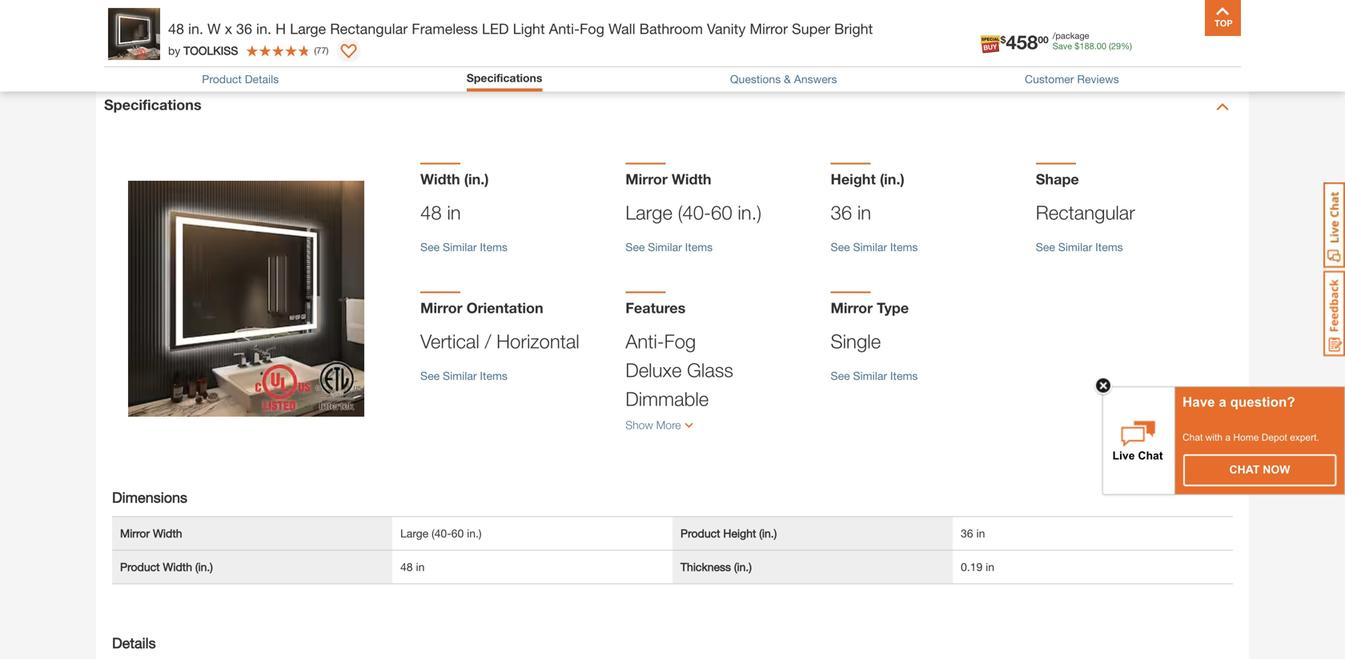 Task type: vqa. For each thing, say whether or not it's contained in the screenshot.


Task type: describe. For each thing, give the bounding box(es) containing it.
0 horizontal spatial 36 in
[[831, 201, 871, 224]]

bright
[[834, 20, 873, 37]]

2 horizontal spatial large
[[625, 201, 672, 224]]

mahwah
[[199, 31, 247, 46]]

items for large (40-60 in.)
[[685, 241, 713, 254]]

items for 36 in
[[890, 241, 918, 254]]

question?
[[1230, 395, 1295, 410]]

product for product height (in.)
[[681, 527, 720, 540]]

items for 48 in
[[480, 241, 508, 254]]

glass
[[687, 359, 733, 381]]

by
[[168, 44, 180, 57]]

expert.
[[1290, 432, 1319, 443]]

77
[[316, 45, 326, 56]]

items for rectangular
[[1095, 241, 1123, 254]]

What can we help you find today? search field
[[414, 22, 853, 55]]

%)
[[1121, 41, 1132, 51]]

diy
[[1065, 42, 1086, 57]]

dimensions
[[112, 489, 187, 506]]

vertical
[[420, 330, 479, 353]]

horizontal
[[497, 330, 579, 353]]

single
[[831, 330, 881, 353]]

depot
[[1262, 432, 1287, 443]]

.
[[1094, 41, 1097, 51]]

0 vertical spatial (40-
[[678, 201, 711, 224]]

super
[[792, 20, 830, 37]]

see similar items for single
[[831, 369, 918, 383]]

0 horizontal spatial large (40-60 in.)
[[400, 527, 482, 540]]

answers
[[794, 73, 837, 86]]

similar for rectangular
[[1058, 241, 1092, 254]]

x
[[225, 20, 232, 37]]

show more button
[[625, 413, 815, 443]]

product image
[[128, 181, 364, 417]]

0 horizontal spatial anti-
[[549, 20, 580, 37]]

chat
[[1229, 464, 1260, 476]]

product for product width (in.)
[[120, 561, 160, 574]]

2 vertical spatial large
[[400, 527, 428, 540]]

width (in.)
[[420, 170, 489, 188]]

policy
[[185, 8, 215, 21]]

product for product details
[[202, 73, 242, 86]]

see similar items for 48 in
[[420, 241, 508, 254]]

show more
[[625, 419, 681, 432]]

chat now
[[1229, 464, 1290, 476]]

chat now link
[[1184, 456, 1335, 486]]

display image
[[341, 44, 357, 60]]

2 vertical spatial 48
[[400, 561, 413, 574]]

0 horizontal spatial (
[[314, 45, 316, 56]]

0 horizontal spatial large
[[290, 20, 326, 37]]

similar for 48 in
[[443, 241, 477, 254]]

product width (in.)
[[120, 561, 213, 574]]

vanity
[[707, 20, 746, 37]]

(in.) for width (in.)
[[464, 170, 489, 188]]

1 vertical spatial specifications
[[104, 96, 201, 113]]

1 horizontal spatial mirror width
[[625, 170, 711, 188]]

dimmable
[[625, 388, 709, 410]]

see similar items for rectangular
[[1036, 241, 1123, 254]]

see for 48 in
[[420, 241, 440, 254]]

home
[[1233, 432, 1259, 443]]

customer reviews
[[1025, 73, 1119, 86]]

2 vertical spatial 36
[[961, 527, 973, 540]]

/
[[485, 330, 491, 353]]

services
[[980, 42, 1029, 57]]

height (in.)
[[831, 170, 905, 188]]

/package save $ 188 . 00 ( 29 %)
[[1053, 30, 1132, 51]]

$ inside $ 458 00
[[1000, 34, 1006, 45]]

chat
[[1183, 432, 1203, 443]]

1 in. from the left
[[188, 20, 203, 37]]

live chat image
[[1323, 183, 1345, 268]]

see for single
[[831, 369, 850, 383]]

00 inside /package save $ 188 . 00 ( 29 %)
[[1097, 41, 1106, 51]]

h
[[275, 20, 286, 37]]

1 vertical spatial a
[[1225, 432, 1231, 443]]

mirror for single
[[831, 299, 873, 317]]

questions
[[730, 73, 781, 86]]

458
[[1006, 30, 1038, 53]]

0 vertical spatial fog
[[580, 20, 604, 37]]

items for single
[[890, 369, 918, 383]]

return policy
[[148, 8, 215, 21]]

)
[[326, 45, 329, 56]]

0 horizontal spatial rectangular
[[330, 20, 408, 37]]

return policy link
[[148, 8, 215, 21]]

similar for single
[[853, 369, 887, 383]]

show
[[625, 419, 653, 432]]

00 inside $ 458 00
[[1038, 34, 1049, 45]]

1 vertical spatial 36 in
[[961, 527, 985, 540]]

frameless
[[412, 20, 478, 37]]

thickness
[[681, 561, 731, 574]]

0.19
[[961, 561, 983, 574]]

save
[[1053, 41, 1072, 51]]

(in.) for thickness (in.)
[[734, 561, 752, 574]]

07430
[[348, 31, 384, 46]]

see similar items for large (40-60 in.)
[[625, 241, 713, 254]]

more
[[656, 419, 681, 432]]

10pm
[[254, 31, 288, 46]]

return
[[148, 8, 182, 21]]

w
[[207, 20, 221, 37]]

similar for vertical / horizontal
[[443, 369, 477, 383]]

wall
[[608, 20, 635, 37]]

see for large (40-60 in.)
[[625, 241, 645, 254]]



Task type: locate. For each thing, give the bounding box(es) containing it.
1 vertical spatial rectangular
[[1036, 201, 1135, 224]]

see down vertical
[[420, 369, 440, 383]]

0 vertical spatial product
[[202, 73, 242, 86]]

1 vertical spatial details
[[112, 635, 156, 652]]

0 horizontal spatial in.)
[[467, 527, 482, 540]]

features
[[625, 299, 686, 317]]

product height (in.)
[[681, 527, 777, 540]]

see down width (in.)
[[420, 241, 440, 254]]

$
[[1000, 34, 1006, 45], [1075, 41, 1079, 51]]

1 vertical spatial fog
[[664, 330, 696, 353]]

similar for 36 in
[[853, 241, 887, 254]]

product details
[[202, 73, 279, 86]]

$ left save
[[1000, 34, 1006, 45]]

specifications down led
[[467, 71, 542, 84]]

a right with
[[1225, 432, 1231, 443]]

0 vertical spatial a
[[1219, 395, 1226, 410]]

( left )
[[314, 45, 316, 56]]

anti- up deluxe
[[625, 330, 664, 353]]

(in.) for height (in.)
[[880, 170, 905, 188]]

feedback link image
[[1323, 271, 1345, 357]]

0 horizontal spatial (40-
[[432, 527, 451, 540]]

48
[[168, 20, 184, 37], [420, 201, 442, 224], [400, 561, 413, 574]]

1 vertical spatial 36
[[831, 201, 852, 224]]

188
[[1079, 41, 1094, 51]]

details
[[245, 73, 279, 86], [112, 635, 156, 652]]

1 horizontal spatial 48
[[400, 561, 413, 574]]

orientation
[[466, 299, 543, 317]]

0 vertical spatial 36 in
[[831, 201, 871, 224]]

1 vertical spatial large (40-60 in.)
[[400, 527, 482, 540]]

see similar items up mirror type
[[831, 241, 918, 254]]

similar up "features"
[[648, 241, 682, 254]]

see for vertical / horizontal
[[420, 369, 440, 383]]

anti-
[[549, 20, 580, 37], [625, 330, 664, 353]]

see similar items up 'mirror orientation'
[[420, 241, 508, 254]]

1 horizontal spatial $
[[1075, 41, 1079, 51]]

1 vertical spatial 60
[[451, 527, 464, 540]]

48 in. w x 36 in. h large rectangular frameless led light anti-fog wall bathroom vanity mirror super bright
[[168, 20, 873, 37]]

type
[[877, 299, 909, 317]]

00 left 29
[[1097, 41, 1106, 51]]

fog
[[580, 20, 604, 37], [664, 330, 696, 353]]

see down shape
[[1036, 241, 1055, 254]]

items
[[480, 241, 508, 254], [685, 241, 713, 254], [890, 241, 918, 254], [1095, 241, 1123, 254], [480, 369, 508, 383], [890, 369, 918, 383]]

large
[[290, 20, 326, 37], [625, 201, 672, 224], [400, 527, 428, 540]]

have
[[1183, 395, 1215, 410]]

see for rectangular
[[1036, 241, 1055, 254]]

(
[[1109, 41, 1111, 51], [314, 45, 316, 56]]

2 in. from the left
[[256, 20, 271, 37]]

anti-fog deluxe glass dimmable
[[625, 330, 733, 410]]

1 vertical spatial (40-
[[432, 527, 451, 540]]

1 horizontal spatial large (40-60 in.)
[[625, 201, 761, 224]]

in
[[447, 201, 461, 224], [857, 201, 871, 224], [976, 527, 985, 540], [416, 561, 425, 574], [986, 561, 994, 574]]

1 horizontal spatial anti-
[[625, 330, 664, 353]]

see similar items up "features"
[[625, 241, 713, 254]]

similar down vertical
[[443, 369, 477, 383]]

items for vertical / horizontal
[[480, 369, 508, 383]]

0 horizontal spatial details
[[112, 635, 156, 652]]

by toolkiss
[[168, 44, 238, 57]]

rectangular down shape
[[1036, 201, 1135, 224]]

product
[[202, 73, 242, 86], [681, 527, 720, 540], [120, 561, 160, 574]]

mirror for vertical / horizontal
[[420, 299, 462, 317]]

product up thickness
[[681, 527, 720, 540]]

bathroom
[[639, 20, 703, 37]]

0 horizontal spatial 36
[[236, 20, 252, 37]]

0 horizontal spatial $
[[1000, 34, 1006, 45]]

see similar items for vertical / horizontal
[[420, 369, 508, 383]]

0 vertical spatial 48
[[168, 20, 184, 37]]

similar down shape
[[1058, 241, 1092, 254]]

0 horizontal spatial 48
[[168, 20, 184, 37]]

0 vertical spatial large
[[290, 20, 326, 37]]

similar up mirror type
[[853, 241, 887, 254]]

1 horizontal spatial 00
[[1097, 41, 1106, 51]]

the home depot logo image
[[109, 13, 160, 64]]

led
[[482, 20, 509, 37]]

chat with a home depot expert.
[[1183, 432, 1319, 443]]

fog left wall
[[580, 20, 604, 37]]

light
[[513, 20, 545, 37]]

1 vertical spatial 48 in
[[400, 561, 425, 574]]

2 horizontal spatial product
[[681, 527, 720, 540]]

( right .
[[1109, 41, 1111, 51]]

0 horizontal spatial height
[[723, 527, 756, 540]]

mahwah 10pm
[[199, 31, 288, 46]]

2 vertical spatial product
[[120, 561, 160, 574]]

0 vertical spatial rectangular
[[330, 20, 408, 37]]

similar for large (40-60 in.)
[[648, 241, 682, 254]]

1 horizontal spatial 36 in
[[961, 527, 985, 540]]

36 down height (in.)
[[831, 201, 852, 224]]

36 in down height (in.)
[[831, 201, 871, 224]]

00 left save
[[1038, 34, 1049, 45]]

specifications down by at the top left
[[104, 96, 201, 113]]

0 horizontal spatial 60
[[451, 527, 464, 540]]

1 horizontal spatial details
[[245, 73, 279, 86]]

customer
[[1025, 73, 1074, 86]]

36 up 0.19
[[961, 527, 973, 540]]

thickness (in.)
[[681, 561, 752, 574]]

similar
[[443, 241, 477, 254], [648, 241, 682, 254], [853, 241, 887, 254], [1058, 241, 1092, 254], [443, 369, 477, 383], [853, 369, 887, 383]]

in. left w
[[188, 20, 203, 37]]

/package
[[1053, 30, 1089, 41]]

1 horizontal spatial (
[[1109, 41, 1111, 51]]

see similar items down vertical
[[420, 369, 508, 383]]

questions & answers
[[730, 73, 837, 86]]

29
[[1111, 41, 1121, 51]]

a right the 'have' on the bottom right of the page
[[1219, 395, 1226, 410]]

0 horizontal spatial 00
[[1038, 34, 1049, 45]]

1 horizontal spatial 36
[[831, 201, 852, 224]]

customer reviews button
[[1025, 73, 1119, 86], [1025, 73, 1119, 86]]

60
[[711, 201, 732, 224], [451, 527, 464, 540]]

top button
[[1205, 0, 1241, 36]]

product down "dimensions"
[[120, 561, 160, 574]]

0.19 in
[[961, 561, 994, 574]]

0 vertical spatial 60
[[711, 201, 732, 224]]

2 horizontal spatial 36
[[961, 527, 973, 540]]

36 in
[[831, 201, 871, 224], [961, 527, 985, 540]]

in. left h
[[256, 20, 271, 37]]

2 horizontal spatial 48
[[420, 201, 442, 224]]

mirror orientation
[[420, 299, 543, 317]]

0 vertical spatial specifications
[[467, 71, 542, 84]]

caret image
[[1216, 100, 1229, 113]]

rectangular
[[330, 20, 408, 37], [1036, 201, 1135, 224]]

fog up deluxe
[[664, 330, 696, 353]]

mirror for large (40-60 in.)
[[625, 170, 668, 188]]

( 77 )
[[314, 45, 329, 56]]

1 horizontal spatial height
[[831, 170, 876, 188]]

product image image
[[108, 8, 160, 60]]

1 horizontal spatial (40-
[[678, 201, 711, 224]]

1 horizontal spatial fog
[[664, 330, 696, 353]]

specifications
[[467, 71, 542, 84], [104, 96, 201, 113]]

anti- right the light
[[549, 20, 580, 37]]

(in.)
[[464, 170, 489, 188], [880, 170, 905, 188], [759, 527, 777, 540], [195, 561, 213, 574], [734, 561, 752, 574]]

see similar items for 36 in
[[831, 241, 918, 254]]

1 horizontal spatial rectangular
[[1036, 201, 1135, 224]]

1 vertical spatial height
[[723, 527, 756, 540]]

36 in up 0.19
[[961, 527, 985, 540]]

diy button
[[1050, 19, 1101, 58]]

0 horizontal spatial specifications
[[104, 96, 201, 113]]

1 horizontal spatial in.)
[[738, 201, 761, 224]]

$ 458 00
[[1000, 30, 1049, 53]]

rectangular up 'display' image
[[330, 20, 408, 37]]

1 horizontal spatial 60
[[711, 201, 732, 224]]

$ right save
[[1075, 41, 1079, 51]]

see down 'single'
[[831, 369, 850, 383]]

0 vertical spatial mirror width
[[625, 170, 711, 188]]

similar up 'mirror orientation'
[[443, 241, 477, 254]]

specifications button
[[467, 71, 542, 88], [467, 71, 542, 84], [96, 75, 1249, 139]]

1 vertical spatial mirror width
[[120, 527, 182, 540]]

a
[[1219, 395, 1226, 410], [1225, 432, 1231, 443]]

see for 36 in
[[831, 241, 850, 254]]

0 vertical spatial details
[[245, 73, 279, 86]]

0 vertical spatial large (40-60 in.)
[[625, 201, 761, 224]]

see similar items down 'single'
[[831, 369, 918, 383]]

see up mirror type
[[831, 241, 850, 254]]

mirror width
[[625, 170, 711, 188], [120, 527, 182, 540]]

mirror type
[[831, 299, 909, 317]]

48 in
[[420, 201, 461, 224], [400, 561, 425, 574]]

1 horizontal spatial in.
[[256, 20, 271, 37]]

see similar items down shape
[[1036, 241, 1123, 254]]

1 horizontal spatial large
[[400, 527, 428, 540]]

see
[[420, 241, 440, 254], [625, 241, 645, 254], [831, 241, 850, 254], [1036, 241, 1055, 254], [420, 369, 440, 383], [831, 369, 850, 383]]

shape
[[1036, 170, 1079, 188]]

in.
[[188, 20, 203, 37], [256, 20, 271, 37]]

0 vertical spatial height
[[831, 170, 876, 188]]

see up "features"
[[625, 241, 645, 254]]

1 vertical spatial product
[[681, 527, 720, 540]]

36 right x
[[236, 20, 252, 37]]

click to redirect to view my cart page image
[[1199, 19, 1219, 38]]

36
[[236, 20, 252, 37], [831, 201, 852, 224], [961, 527, 973, 540]]

0 horizontal spatial in.
[[188, 20, 203, 37]]

anti- inside anti-fog deluxe glass dimmable
[[625, 330, 664, 353]]

width
[[420, 170, 460, 188], [672, 170, 711, 188], [153, 527, 182, 540], [163, 561, 192, 574]]

reviews
[[1077, 73, 1119, 86]]

07430 button
[[329, 30, 384, 46]]

mirror
[[750, 20, 788, 37], [625, 170, 668, 188], [420, 299, 462, 317], [831, 299, 873, 317], [120, 527, 150, 540]]

0 horizontal spatial fog
[[580, 20, 604, 37]]

product down toolkiss in the left top of the page
[[202, 73, 242, 86]]

0 vertical spatial 48 in
[[420, 201, 461, 224]]

&
[[784, 73, 791, 86]]

0 vertical spatial in.)
[[738, 201, 761, 224]]

have a question?
[[1183, 395, 1295, 410]]

toolkiss
[[183, 44, 238, 57]]

0 horizontal spatial product
[[120, 561, 160, 574]]

similar down 'single'
[[853, 369, 887, 383]]

1 horizontal spatial specifications
[[467, 71, 542, 84]]

$ inside /package save $ 188 . 00 ( 29 %)
[[1075, 41, 1079, 51]]

services button
[[979, 19, 1030, 58]]

with
[[1205, 432, 1223, 443]]

deluxe
[[625, 359, 682, 381]]

( inside /package save $ 188 . 00 ( 29 %)
[[1109, 41, 1111, 51]]

fog inside anti-fog deluxe glass dimmable
[[664, 330, 696, 353]]

0 vertical spatial anti-
[[549, 20, 580, 37]]

1 vertical spatial 48
[[420, 201, 442, 224]]

1 vertical spatial in.)
[[467, 527, 482, 540]]

1 vertical spatial large
[[625, 201, 672, 224]]

0 horizontal spatial mirror width
[[120, 527, 182, 540]]

0 vertical spatial 36
[[236, 20, 252, 37]]

1 vertical spatial anti-
[[625, 330, 664, 353]]

now
[[1263, 464, 1290, 476]]

vertical / horizontal
[[420, 330, 579, 353]]

1 horizontal spatial product
[[202, 73, 242, 86]]



